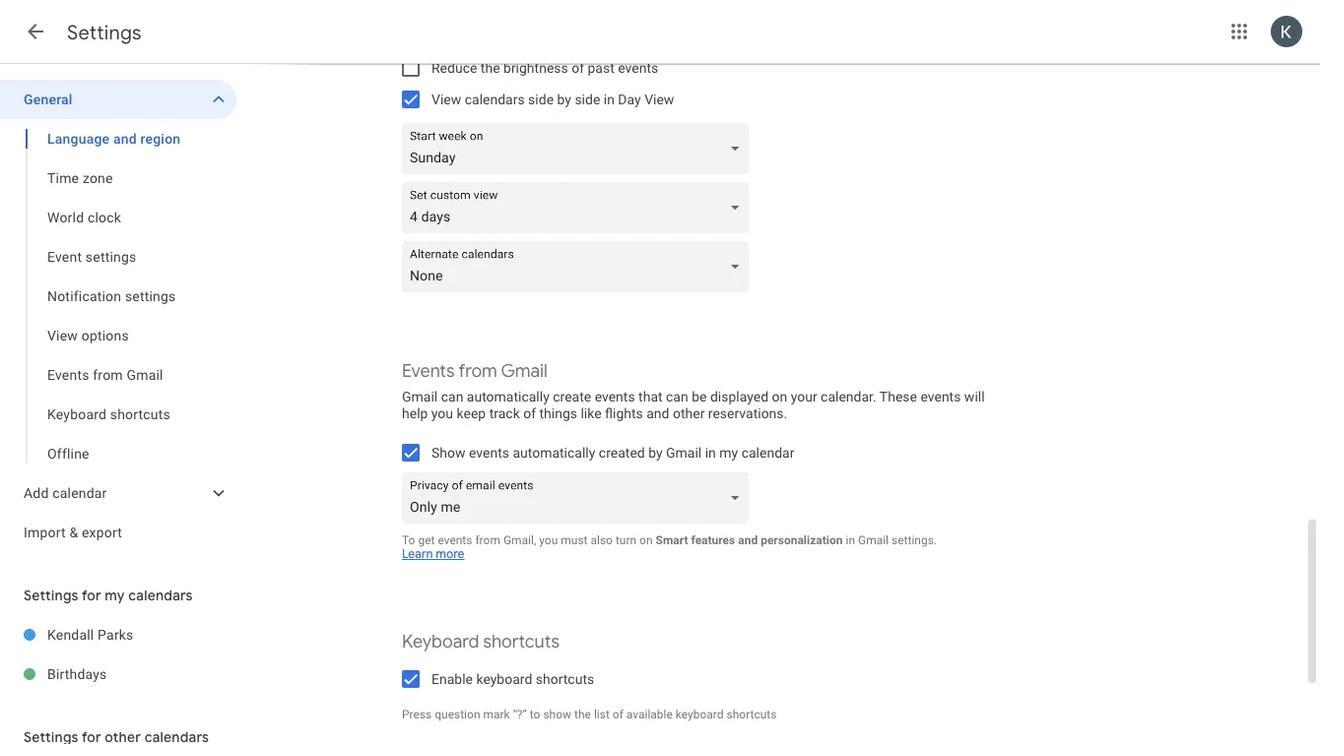 Task type: locate. For each thing, give the bounding box(es) containing it.
0 horizontal spatial events
[[47, 367, 89, 383]]

question
[[435, 708, 480, 722]]

general tree item
[[0, 80, 236, 119]]

1 horizontal spatial can
[[666, 389, 688, 405]]

gmail
[[501, 360, 548, 382], [127, 367, 163, 383], [402, 389, 438, 405], [666, 445, 702, 461], [858, 533, 889, 547]]

0 horizontal spatial of
[[523, 405, 536, 422]]

events inside the events from gmail gmail can automatically create events that can be displayed on your calendar. these events will help you keep track of things like flights and other reservations.
[[402, 360, 455, 382]]

0 horizontal spatial calendars
[[128, 587, 193, 604]]

0 horizontal spatial in
[[604, 91, 615, 107]]

the
[[481, 60, 500, 76], [574, 708, 591, 722]]

events down 'view options'
[[47, 367, 89, 383]]

2 vertical spatial and
[[738, 533, 758, 547]]

1 vertical spatial keyboard
[[402, 631, 479, 653]]

by
[[557, 91, 571, 107], [648, 445, 663, 461]]

calendars up kendall parks tree item
[[128, 587, 193, 604]]

events left the will
[[921, 389, 961, 405]]

reservations.
[[708, 405, 787, 422]]

in down 'reservations.'
[[705, 445, 716, 461]]

on left your
[[772, 389, 787, 405]]

the left list
[[574, 708, 591, 722]]

list
[[594, 708, 610, 722]]

events from gmail gmail can automatically create events that can be displayed on your calendar. these events will help you keep track of things like flights and other reservations.
[[402, 360, 985, 422]]

general
[[24, 91, 73, 107]]

on
[[772, 389, 787, 405], [639, 533, 653, 547]]

of right list
[[613, 708, 623, 722]]

zone
[[83, 170, 113, 186]]

personalization
[[761, 533, 843, 547]]

add
[[24, 485, 49, 501]]

from left gmail,
[[475, 533, 500, 547]]

calendar down 'reservations.'
[[742, 445, 794, 461]]

0 horizontal spatial calendar
[[52, 485, 107, 501]]

side down reduce the brightness of past events
[[528, 91, 554, 107]]

1 horizontal spatial events
[[402, 360, 455, 382]]

0 horizontal spatial side
[[528, 91, 554, 107]]

and
[[113, 131, 137, 147], [647, 405, 669, 422], [738, 533, 758, 547]]

keyboard up "offline"
[[47, 406, 107, 423]]

calendar
[[742, 445, 794, 461], [52, 485, 107, 501]]

keyboard up enable
[[402, 631, 479, 653]]

1 vertical spatial settings
[[125, 288, 176, 304]]

you inside to get events from gmail, you must also turn on smart features and personalization in gmail settings. learn more
[[539, 533, 558, 547]]

0 vertical spatial the
[[481, 60, 500, 76]]

from
[[458, 360, 497, 382], [93, 367, 123, 383], [475, 533, 500, 547]]

automatically down things
[[513, 445, 595, 461]]

tree
[[0, 80, 236, 553]]

in inside to get events from gmail, you must also turn on smart features and personalization in gmail settings. learn more
[[846, 533, 855, 547]]

time
[[47, 170, 79, 186]]

1 vertical spatial settings
[[24, 587, 79, 604]]

group
[[0, 119, 236, 474]]

keyboard shortcuts
[[47, 406, 170, 423], [402, 631, 560, 653]]

0 vertical spatial settings
[[67, 20, 142, 45]]

gmail left keep
[[402, 389, 438, 405]]

view right 'day'
[[644, 91, 674, 107]]

view for view options
[[47, 328, 78, 344]]

settings for my calendars tree
[[0, 616, 236, 695]]

1 vertical spatial you
[[539, 533, 558, 547]]

calendar.
[[821, 389, 876, 405]]

settings
[[67, 20, 142, 45], [24, 587, 79, 604]]

"?"
[[513, 708, 527, 722]]

available
[[626, 708, 673, 722]]

region
[[140, 131, 181, 147]]

2 horizontal spatial of
[[613, 708, 623, 722]]

0 vertical spatial on
[[772, 389, 787, 405]]

from up keep
[[458, 360, 497, 382]]

turn
[[616, 533, 637, 547]]

options
[[81, 328, 129, 344]]

calendars down reduce
[[465, 91, 525, 107]]

for
[[82, 587, 101, 604]]

gmail down other
[[666, 445, 702, 461]]

calendar up &
[[52, 485, 107, 501]]

view down reduce
[[432, 91, 461, 107]]

can
[[441, 389, 463, 405], [666, 389, 688, 405]]

1 horizontal spatial and
[[647, 405, 669, 422]]

and left region
[[113, 131, 137, 147]]

1 horizontal spatial keyboard shortcuts
[[402, 631, 560, 653]]

help
[[402, 405, 428, 422]]

0 horizontal spatial the
[[481, 60, 500, 76]]

kendall
[[47, 627, 94, 643]]

keyboard
[[47, 406, 107, 423], [402, 631, 479, 653]]

my down 'reservations.'
[[719, 445, 738, 461]]

can left be
[[666, 389, 688, 405]]

from inside the events from gmail gmail can automatically create events that can be displayed on your calendar. these events will help you keep track of things like flights and other reservations.
[[458, 360, 497, 382]]

and inside to get events from gmail, you must also turn on smart features and personalization in gmail settings. learn more
[[738, 533, 758, 547]]

get
[[418, 533, 435, 547]]

gmail left settings.
[[858, 533, 889, 547]]

1 vertical spatial the
[[574, 708, 591, 722]]

0 vertical spatial keyboard shortcuts
[[47, 406, 170, 423]]

like
[[581, 405, 602, 422]]

events up help
[[402, 360, 455, 382]]

from for events from gmail
[[93, 367, 123, 383]]

events inside to get events from gmail, you must also turn on smart features and personalization in gmail settings. learn more
[[438, 533, 472, 547]]

0 vertical spatial keyboard
[[476, 671, 532, 688]]

0 horizontal spatial on
[[639, 533, 653, 547]]

automatically
[[467, 389, 550, 405], [513, 445, 595, 461]]

import
[[24, 525, 66, 541]]

by right created
[[648, 445, 663, 461]]

0 vertical spatial you
[[431, 405, 453, 422]]

learn
[[402, 547, 433, 562]]

events right get
[[438, 533, 472, 547]]

keyboard up mark
[[476, 671, 532, 688]]

my
[[719, 445, 738, 461], [105, 587, 125, 604]]

language
[[47, 131, 110, 147]]

settings up the notification settings
[[86, 249, 136, 265]]

1 horizontal spatial on
[[772, 389, 787, 405]]

1 vertical spatial keyboard shortcuts
[[402, 631, 560, 653]]

0 vertical spatial my
[[719, 445, 738, 461]]

you right help
[[431, 405, 453, 422]]

0 vertical spatial calendars
[[465, 91, 525, 107]]

track
[[489, 405, 520, 422]]

and left other
[[647, 405, 669, 422]]

2 horizontal spatial and
[[738, 533, 758, 547]]

from for events from gmail gmail can automatically create events that can be displayed on your calendar. these events will help you keep track of things like flights and other reservations.
[[458, 360, 497, 382]]

the right reduce
[[481, 60, 500, 76]]

0 vertical spatial automatically
[[467, 389, 550, 405]]

by down reduce the brightness of past events
[[557, 91, 571, 107]]

in
[[604, 91, 615, 107], [705, 445, 716, 461], [846, 533, 855, 547]]

0 vertical spatial keyboard
[[47, 406, 107, 423]]

1 horizontal spatial calendar
[[742, 445, 794, 461]]

1 horizontal spatial in
[[705, 445, 716, 461]]

settings for settings
[[67, 20, 142, 45]]

learn more link
[[402, 547, 465, 562]]

1 horizontal spatial keyboard
[[402, 631, 479, 653]]

settings up general 'tree item' at the top
[[67, 20, 142, 45]]

gmail down options
[[127, 367, 163, 383]]

1 horizontal spatial view
[[432, 91, 461, 107]]

keyboard shortcuts up enable
[[402, 631, 560, 653]]

events
[[618, 60, 658, 76], [595, 389, 635, 405], [921, 389, 961, 405], [469, 445, 509, 461], [438, 533, 472, 547]]

1 vertical spatial my
[[105, 587, 125, 604]]

0 horizontal spatial keyboard
[[476, 671, 532, 688]]

1 horizontal spatial by
[[648, 445, 663, 461]]

automatically inside the events from gmail gmail can automatically create events that can be displayed on your calendar. these events will help you keep track of things like flights and other reservations.
[[467, 389, 550, 405]]

1 horizontal spatial side
[[575, 91, 600, 107]]

world clock
[[47, 209, 121, 226]]

be
[[692, 389, 707, 405]]

events for events from gmail
[[47, 367, 89, 383]]

events from gmail
[[47, 367, 163, 383]]

1 vertical spatial on
[[639, 533, 653, 547]]

1 vertical spatial and
[[647, 405, 669, 422]]

settings left for
[[24, 587, 79, 604]]

language and region
[[47, 131, 181, 147]]

on inside to get events from gmail, you must also turn on smart features and personalization in gmail settings. learn more
[[639, 533, 653, 547]]

will
[[964, 389, 985, 405]]

from down options
[[93, 367, 123, 383]]

view
[[432, 91, 461, 107], [644, 91, 674, 107], [47, 328, 78, 344]]

0 horizontal spatial by
[[557, 91, 571, 107]]

and right features
[[738, 533, 758, 547]]

side down past
[[575, 91, 600, 107]]

your
[[791, 389, 817, 405]]

settings up options
[[125, 288, 176, 304]]

in right personalization
[[846, 533, 855, 547]]

displayed
[[710, 389, 768, 405]]

automatically left create
[[467, 389, 550, 405]]

keyboard shortcuts inside group
[[47, 406, 170, 423]]

0 horizontal spatial keyboard shortcuts
[[47, 406, 170, 423]]

0 horizontal spatial you
[[431, 405, 453, 422]]

settings for settings for my calendars
[[24, 587, 79, 604]]

shortcuts
[[110, 406, 170, 423], [483, 631, 560, 653], [536, 671, 594, 688], [727, 708, 777, 722]]

view left options
[[47, 328, 78, 344]]

birthdays tree item
[[0, 655, 236, 695]]

side
[[528, 91, 554, 107], [575, 91, 600, 107]]

on right turn
[[639, 533, 653, 547]]

None field
[[402, 123, 757, 174], [402, 182, 757, 233], [402, 241, 757, 293], [402, 473, 757, 524], [402, 123, 757, 174], [402, 182, 757, 233], [402, 241, 757, 293], [402, 473, 757, 524]]

1 horizontal spatial of
[[572, 60, 584, 76]]

0 vertical spatial by
[[557, 91, 571, 107]]

settings.
[[892, 533, 937, 547]]

1 vertical spatial of
[[523, 405, 536, 422]]

can right help
[[441, 389, 463, 405]]

keyboard
[[476, 671, 532, 688], [676, 708, 724, 722]]

also
[[591, 533, 613, 547]]

0 horizontal spatial can
[[441, 389, 463, 405]]

calendars
[[465, 91, 525, 107], [128, 587, 193, 604]]

gmail inside to get events from gmail, you must also turn on smart features and personalization in gmail settings. learn more
[[858, 533, 889, 547]]

0 vertical spatial settings
[[86, 249, 136, 265]]

keyboard right available
[[676, 708, 724, 722]]

you
[[431, 405, 453, 422], [539, 533, 558, 547]]

settings
[[86, 249, 136, 265], [125, 288, 176, 304]]

in left 'day'
[[604, 91, 615, 107]]

events right "show" on the left
[[469, 445, 509, 461]]

keyboard shortcuts down events from gmail
[[47, 406, 170, 423]]

0 horizontal spatial view
[[47, 328, 78, 344]]

0 horizontal spatial keyboard
[[47, 406, 107, 423]]

1 vertical spatial calendars
[[128, 587, 193, 604]]

view inside group
[[47, 328, 78, 344]]

1 horizontal spatial calendars
[[465, 91, 525, 107]]

0 vertical spatial and
[[113, 131, 137, 147]]

smart
[[656, 533, 688, 547]]

2 horizontal spatial in
[[846, 533, 855, 547]]

of left past
[[572, 60, 584, 76]]

1 horizontal spatial my
[[719, 445, 738, 461]]

1 vertical spatial by
[[648, 445, 663, 461]]

1 horizontal spatial keyboard
[[676, 708, 724, 722]]

my right for
[[105, 587, 125, 604]]

you left must
[[539, 533, 558, 547]]

of
[[572, 60, 584, 76], [523, 405, 536, 422], [613, 708, 623, 722]]

2 vertical spatial in
[[846, 533, 855, 547]]

of right track
[[523, 405, 536, 422]]

1 horizontal spatial you
[[539, 533, 558, 547]]

reduce
[[432, 60, 477, 76]]

add calendar
[[24, 485, 107, 501]]

press
[[402, 708, 432, 722]]



Task type: vqa. For each thing, say whether or not it's contained in the screenshot.
Schedule to the right
no



Task type: describe. For each thing, give the bounding box(es) containing it.
show
[[432, 445, 466, 461]]

import & export
[[24, 525, 122, 541]]

0 vertical spatial calendar
[[742, 445, 794, 461]]

event
[[47, 249, 82, 265]]

mark
[[483, 708, 510, 722]]

flights
[[605, 405, 643, 422]]

0 vertical spatial in
[[604, 91, 615, 107]]

show
[[543, 708, 571, 722]]

of inside the events from gmail gmail can automatically create events that can be displayed on your calendar. these events will help you keep track of things like flights and other reservations.
[[523, 405, 536, 422]]

past
[[588, 60, 615, 76]]

enable keyboard shortcuts
[[432, 671, 594, 688]]

1 can from the left
[[441, 389, 463, 405]]

that
[[638, 389, 663, 405]]

view calendars side by side in day view
[[432, 91, 674, 107]]

gmail up track
[[501, 360, 548, 382]]

more
[[436, 547, 465, 562]]

created
[[599, 445, 645, 461]]

2 can from the left
[[666, 389, 688, 405]]

parks
[[98, 627, 134, 643]]

must
[[561, 533, 588, 547]]

kendall parks tree item
[[0, 616, 236, 655]]

time zone
[[47, 170, 113, 186]]

kendall parks
[[47, 627, 134, 643]]

notification settings
[[47, 288, 176, 304]]

reduce the brightness of past events
[[432, 60, 658, 76]]

press question mark "?" to show the list of available keyboard shortcuts
[[402, 708, 777, 722]]

1 vertical spatial automatically
[[513, 445, 595, 461]]

birthdays
[[47, 666, 107, 683]]

clock
[[88, 209, 121, 226]]

offline
[[47, 446, 89, 462]]

settings heading
[[67, 20, 142, 45]]

events for events from gmail gmail can automatically create events that can be displayed on your calendar. these events will help you keep track of things like flights and other reservations.
[[402, 360, 455, 382]]

keyboard inside group
[[47, 406, 107, 423]]

from inside to get events from gmail, you must also turn on smart features and personalization in gmail settings. learn more
[[475, 533, 500, 547]]

things
[[539, 405, 577, 422]]

you inside the events from gmail gmail can automatically create events that can be displayed on your calendar. these events will help you keep track of things like flights and other reservations.
[[431, 405, 453, 422]]

these
[[880, 389, 917, 405]]

settings for event settings
[[86, 249, 136, 265]]

enable
[[432, 671, 473, 688]]

settings for notification settings
[[125, 288, 176, 304]]

group containing language and region
[[0, 119, 236, 474]]

1 side from the left
[[528, 91, 554, 107]]

events up 'day'
[[618, 60, 658, 76]]

settings for my calendars
[[24, 587, 193, 604]]

create
[[553, 389, 591, 405]]

show events automatically created by gmail in my calendar
[[432, 445, 794, 461]]

to
[[402, 533, 415, 547]]

world
[[47, 209, 84, 226]]

0 horizontal spatial and
[[113, 131, 137, 147]]

on inside the events from gmail gmail can automatically create events that can be displayed on your calendar. these events will help you keep track of things like flights and other reservations.
[[772, 389, 787, 405]]

1 horizontal spatial the
[[574, 708, 591, 722]]

1 vertical spatial calendar
[[52, 485, 107, 501]]

other
[[673, 405, 705, 422]]

birthdays link
[[47, 655, 236, 695]]

2 horizontal spatial view
[[644, 91, 674, 107]]

to
[[530, 708, 540, 722]]

day
[[618, 91, 641, 107]]

keep
[[457, 405, 486, 422]]

gmail,
[[503, 533, 536, 547]]

tree containing general
[[0, 80, 236, 553]]

2 side from the left
[[575, 91, 600, 107]]

1 vertical spatial in
[[705, 445, 716, 461]]

to get events from gmail, you must also turn on smart features and personalization in gmail settings. learn more
[[402, 533, 937, 562]]

0 vertical spatial of
[[572, 60, 584, 76]]

view for view calendars side by side in day view
[[432, 91, 461, 107]]

&
[[69, 525, 78, 541]]

1 vertical spatial keyboard
[[676, 708, 724, 722]]

and inside the events from gmail gmail can automatically create events that can be displayed on your calendar. these events will help you keep track of things like flights and other reservations.
[[647, 405, 669, 422]]

export
[[82, 525, 122, 541]]

go back image
[[24, 20, 47, 43]]

brightness
[[503, 60, 568, 76]]

events left that
[[595, 389, 635, 405]]

notification
[[47, 288, 121, 304]]

2 vertical spatial of
[[613, 708, 623, 722]]

0 horizontal spatial my
[[105, 587, 125, 604]]

features
[[691, 533, 735, 547]]

event settings
[[47, 249, 136, 265]]

view options
[[47, 328, 129, 344]]



